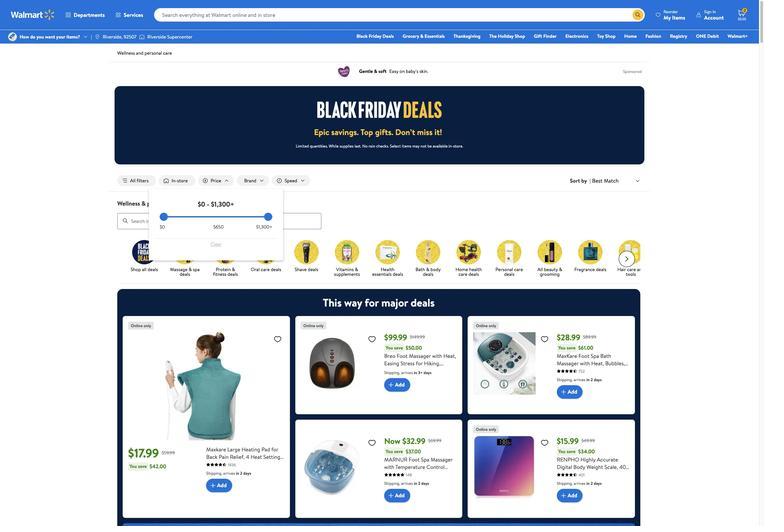 Task type: locate. For each thing, give the bounding box(es) containing it.
deals right 'fitness'
[[228, 271, 238, 278]]

care right hair
[[627, 266, 636, 273]]

1 horizontal spatial all
[[538, 266, 543, 273]]

16
[[609, 375, 614, 382]]

foot inside the you save $37.00 marnur foot spa massager with temperature control bubbles vibration and 14 massage rollers for home office use
[[409, 456, 420, 464]]

with inside maxkare large heating pad for back pain relief, 4 heat settings with auto shut-off, 24"x33"- green
[[206, 461, 216, 468]]

1 vertical spatial $0
[[160, 224, 165, 231]]

temperature
[[557, 375, 587, 382], [395, 464, 425, 471]]

best
[[592, 177, 603, 185]]

massager inside you save $61.00 maxkare foot spa bath massager with heat, bubbles, and vibration, digital temperature control, 16 detachable massage rollers, soothe and comfort feet
[[557, 360, 579, 367]]

personal inside search box
[[147, 199, 170, 208]]

shave deals
[[295, 266, 318, 273]]

shipping, for $15.99
[[557, 481, 573, 487]]

arrives down 752
[[574, 377, 586, 383]]

& for protein
[[232, 266, 235, 273]]

1 horizontal spatial  image
[[95, 34, 100, 40]]

shipping, arrives in 2 days for $28.99
[[557, 377, 602, 383]]

2 down 'shut-'
[[240, 471, 242, 477]]

deals down "oral care deals" image
[[271, 266, 281, 273]]

available
[[433, 143, 448, 149]]

0 vertical spatial spa
[[591, 352, 599, 360]]

only inside '$17.99' group
[[144, 323, 151, 329]]

add button for $28.99
[[557, 386, 583, 399]]

0 horizontal spatial foot
[[397, 352, 408, 360]]

online for $99.99
[[303, 323, 315, 329]]

you inside you save $34.00 renpho highly accurate digital body weight scale, 400 lb, gradient
[[558, 448, 566, 455]]

arrives inside '$17.99' group
[[223, 471, 235, 477]]

care left health
[[459, 271, 468, 278]]

2 vertical spatial massage
[[384, 479, 404, 486]]

0 horizontal spatial |
[[91, 33, 92, 40]]

care inside search box
[[171, 199, 183, 208]]

only inside the $28.99 group
[[489, 323, 496, 329]]

and right tools
[[637, 266, 645, 273]]

you up renpho
[[558, 448, 566, 455]]

days down off,
[[243, 471, 251, 477]]

personal for and
[[145, 50, 162, 56]]

walmart+
[[728, 33, 748, 40]]

0 vertical spatial home
[[625, 33, 637, 40]]

home inside home health care deals
[[456, 266, 468, 273]]

$0 for $0 - $1,300+
[[198, 200, 205, 209]]

only for $99.99
[[316, 323, 324, 329]]

& inside search box
[[142, 199, 146, 208]]

2 horizontal spatial massage
[[585, 382, 605, 390]]

& left the body
[[426, 266, 430, 273]]

1 horizontal spatial bath
[[601, 352, 611, 360]]

$1300 range field
[[160, 216, 272, 218]]

add button inside $99.99 group
[[384, 378, 410, 392]]

days left 16
[[594, 377, 602, 383]]

home inside the home link
[[625, 33, 637, 40]]

lb,
[[557, 471, 563, 479]]

in for $28.99
[[587, 377, 590, 383]]

fragrance
[[575, 266, 595, 273]]

electronics
[[566, 33, 589, 40]]

limited quantities. while supplies last. no rain checks. select items may not be available in-store.
[[296, 143, 463, 149]]

in down vibration
[[414, 481, 417, 487]]

online inside $99.99 group
[[303, 323, 315, 329]]

in-store
[[172, 177, 188, 184]]

digital left 16
[[591, 367, 606, 375]]

arrives down stress
[[401, 370, 413, 376]]

maxkare
[[557, 352, 577, 360]]

shipping, arrives in 2 days inside the $15.99 group
[[557, 481, 602, 487]]

save up marnur
[[394, 448, 403, 455]]

deals down bath & body deals image at the right of page
[[423, 271, 433, 278]]

2 vertical spatial home
[[431, 479, 446, 486]]

shipping, arrives in 2 days
[[557, 377, 602, 383], [206, 471, 251, 477], [384, 481, 429, 487], [557, 481, 602, 487]]

and left 14
[[427, 471, 435, 479]]

sign
[[704, 9, 712, 14]]

protein & fitness deals image
[[213, 240, 238, 265]]

deals right shave
[[308, 266, 318, 273]]

registry link
[[667, 32, 691, 40]]

care inside hair care and tools
[[627, 266, 636, 273]]

1 horizontal spatial temperature
[[557, 375, 587, 382]]

1 vertical spatial temperature
[[395, 464, 425, 471]]

with inside the you save $37.00 marnur foot spa massager with temperature control bubbles vibration and 14 massage rollers for home office use
[[384, 464, 394, 471]]

2 up comfort
[[591, 377, 593, 383]]

maxkare large heating pad for back pain relief, 4 heat settings with auto shut-off, 24"x33"- green
[[206, 446, 283, 476]]

add to cart image down lb,
[[560, 492, 568, 500]]

0 horizontal spatial home
[[431, 479, 446, 486]]

fragrance deals image
[[578, 240, 603, 265]]

savings.
[[331, 126, 359, 138]]

no
[[362, 143, 368, 149]]

2 horizontal spatial foot
[[579, 352, 590, 360]]

massager down $50.00
[[409, 352, 431, 360]]

all inside button
[[130, 177, 136, 184]]

2 horizontal spatial home
[[625, 33, 637, 40]]

wellness
[[117, 50, 135, 56], [117, 199, 140, 208]]

personal
[[496, 266, 513, 273]]

home for home
[[625, 33, 637, 40]]

account
[[704, 14, 724, 21]]

health
[[381, 266, 395, 273]]

wellness for wellness & personal care
[[117, 199, 140, 208]]

0 vertical spatial $0
[[198, 200, 205, 209]]

with up 752
[[580, 360, 590, 367]]

add button inside the $28.99 group
[[557, 386, 583, 399]]

0 horizontal spatial digital
[[557, 464, 572, 471]]

days inside the $15.99 group
[[594, 481, 602, 487]]

electronics link
[[563, 32, 592, 40]]

only
[[144, 323, 151, 329], [316, 323, 324, 329], [489, 323, 496, 329], [489, 427, 496, 433]]

days inside '$17.99' group
[[243, 471, 251, 477]]

bath & body deals image
[[416, 240, 440, 265]]

you for $15.99
[[558, 448, 566, 455]]

& inside protein & fitness deals
[[232, 266, 235, 273]]

gift finder
[[534, 33, 557, 40]]

hair care and tools image
[[619, 240, 643, 265]]

deals inside protein & fitness deals
[[228, 271, 238, 278]]

bath
[[416, 266, 425, 273], [601, 352, 611, 360]]

match
[[604, 177, 619, 185]]

accurate
[[597, 456, 618, 464]]

arrives inside the $15.99 group
[[574, 481, 586, 487]]

400
[[620, 464, 629, 471]]

only inside $99.99 group
[[316, 323, 324, 329]]

and inside hair care and tools
[[637, 266, 645, 273]]

bath inside the bath & body deals
[[416, 266, 425, 273]]

epic
[[314, 126, 329, 138]]

health essentials deals link
[[370, 240, 405, 278]]

only for $15.99
[[489, 427, 496, 433]]

fashion link
[[643, 32, 664, 40]]

save up renpho
[[567, 448, 576, 455]]

rollers
[[406, 479, 422, 486]]

home inside the you save $37.00 marnur foot spa massager with temperature control bubbles vibration and 14 massage rollers for home office use
[[431, 479, 446, 486]]

$0
[[198, 200, 205, 209], [160, 224, 165, 231]]

foot right breo
[[397, 352, 408, 360]]

care inside personal care deals
[[514, 266, 523, 273]]

foot for now $32.99
[[409, 456, 420, 464]]

grocery
[[403, 33, 419, 40]]

how do you want your items?
[[20, 33, 80, 40]]

shipping, for now $32.99
[[384, 481, 400, 487]]

feet
[[606, 390, 617, 397]]

digital
[[591, 367, 606, 375], [557, 464, 572, 471]]

foot down $37.00
[[409, 456, 420, 464]]

arrives for $15.99
[[574, 481, 586, 487]]

foot inside you save $50.00 breo foot massager with heat, easing stress for hiking, tennis, golf fits feet up to men size 12
[[397, 352, 408, 360]]

protein
[[216, 266, 231, 273]]

shipping, arrives in 2 days down 148
[[384, 481, 429, 487]]

shipping, up add to cart icon
[[206, 471, 222, 477]]

2 for $15.99
[[591, 481, 593, 487]]

save up maxkare
[[567, 345, 576, 351]]

add to cart image for now $32.99
[[387, 492, 395, 500]]

add button inside the $15.99 group
[[557, 489, 583, 503]]

online inside the $28.99 group
[[476, 323, 488, 329]]

checks.
[[376, 143, 389, 149]]

large
[[227, 446, 240, 454]]

& right grocery
[[420, 33, 424, 40]]

bath left the body
[[416, 266, 425, 273]]

in down weight
[[587, 481, 590, 487]]

0 horizontal spatial $0
[[160, 224, 165, 231]]

oral care deals image
[[254, 240, 278, 265]]

wellness down "92507"
[[117, 50, 135, 56]]

with up office
[[384, 464, 394, 471]]

personal for &
[[147, 199, 170, 208]]

only inside the $15.99 group
[[489, 427, 496, 433]]

massage left 16
[[585, 382, 605, 390]]

you inside you save $61.00 maxkare foot spa bath massager with heat, bubbles, and vibration, digital temperature control, 16 detachable massage rollers, soothe and comfort feet
[[558, 345, 566, 351]]

online
[[131, 323, 143, 329], [303, 323, 315, 329], [476, 323, 488, 329], [476, 427, 488, 433]]

online only inside $99.99 group
[[303, 323, 324, 329]]

& right vitamins
[[355, 266, 358, 273]]

control
[[427, 464, 445, 471]]

your
[[56, 33, 65, 40]]

arrives inside $99.99 group
[[401, 370, 413, 376]]

friday
[[369, 33, 382, 40]]

days down weight
[[594, 481, 602, 487]]

0 vertical spatial temperature
[[557, 375, 587, 382]]

add down 'vibration,'
[[568, 389, 577, 396]]

1 horizontal spatial |
[[590, 177, 591, 185]]

& inside all beauty & grooming
[[559, 266, 562, 273]]

spa inside the you save $37.00 marnur foot spa massager with temperature control bubbles vibration and 14 massage rollers for home office use
[[421, 456, 430, 464]]

deals left spa
[[180, 271, 190, 278]]

shipping, arrives in 2 days inside the $28.99 group
[[557, 377, 602, 383]]

& right beauty
[[559, 266, 562, 273]]

walmart black friday deals for days image
[[317, 101, 442, 118]]

0 horizontal spatial spa
[[421, 456, 430, 464]]

in inside the $15.99 group
[[587, 481, 590, 487]]

1 wellness from the top
[[117, 50, 135, 56]]

deals down home health care deals image
[[469, 271, 479, 278]]

0 vertical spatial all
[[130, 177, 136, 184]]

1 horizontal spatial spa
[[591, 352, 599, 360]]

add to cart image inside the $15.99 group
[[560, 492, 568, 500]]

men
[[384, 375, 395, 382]]

0 horizontal spatial heat,
[[444, 352, 456, 360]]

1 vertical spatial home
[[456, 266, 468, 273]]

wellness inside search box
[[117, 199, 140, 208]]

2 down weight
[[591, 481, 593, 487]]

0 horizontal spatial massage
[[170, 266, 188, 273]]

add button down 'green' in the left of the page
[[206, 479, 232, 493]]

online only for $15.99
[[476, 427, 496, 433]]

add button down "tennis,"
[[384, 378, 410, 392]]

1 vertical spatial massage
[[585, 382, 605, 390]]

you up marnur
[[386, 448, 393, 455]]

2 for $28.99
[[591, 377, 593, 383]]

reorder my items
[[664, 9, 685, 21]]

shop
[[515, 33, 525, 40], [605, 33, 616, 40], [131, 266, 141, 273]]

& inside vitamins & supplements
[[355, 266, 358, 273]]

add button down gradient
[[557, 489, 583, 503]]

2 for now $32.99
[[418, 481, 420, 487]]

sign in to add to favorites list, maxkare foot spa bath massager with heat, bubbles, and vibration, digital temperature control, 16 detachable massage rollers, soothe and comfort feet image
[[541, 335, 549, 344]]

 image right "92507"
[[139, 33, 145, 40]]

shop left 'all'
[[131, 266, 141, 273]]

shut-
[[230, 461, 243, 468]]

digital left body at bottom
[[557, 464, 572, 471]]

size
[[396, 375, 405, 382]]

in for now $32.99
[[414, 481, 417, 487]]

save inside you save $61.00 maxkare foot spa bath massager with heat, bubbles, and vibration, digital temperature control, 16 detachable massage rollers, soothe and comfort feet
[[567, 345, 576, 351]]

add button
[[384, 378, 410, 392], [557, 386, 583, 399], [206, 479, 232, 493], [384, 489, 410, 503], [557, 489, 583, 503]]

2 inside the $15.99 group
[[591, 481, 593, 487]]

shipping, arrives in 2 days inside '$17.99' group
[[206, 471, 251, 477]]

online inside the $15.99 group
[[476, 427, 488, 433]]

personal care deals
[[496, 266, 523, 278]]

one debit link
[[693, 32, 722, 40]]

massage left rollers
[[384, 479, 404, 486]]

foot down $61.00
[[579, 352, 590, 360]]

save for $15.99
[[567, 448, 576, 455]]

bubbles
[[384, 471, 403, 479]]

Search in wellness & personal care deals search field
[[117, 213, 321, 229]]

shipping, arrives in 2 days down 752
[[557, 377, 602, 383]]

home down control
[[431, 479, 446, 486]]

days right "3+" at the bottom right of page
[[424, 370, 432, 376]]

brand
[[244, 177, 256, 184]]

1 horizontal spatial $0
[[198, 200, 205, 209]]

days down vibration
[[421, 481, 429, 487]]

save inside you save $50.00 breo foot massager with heat, easing stress for hiking, tennis, golf fits feet up to men size 12
[[394, 345, 403, 351]]

spa down $61.00
[[591, 352, 599, 360]]

1 vertical spatial all
[[538, 266, 543, 273]]

massage left spa
[[170, 266, 188, 273]]

spa up vibration
[[421, 456, 430, 464]]

highly
[[581, 456, 596, 464]]

shipping, down easing
[[384, 370, 400, 376]]

1 horizontal spatial digital
[[591, 367, 606, 375]]

2 horizontal spatial shop
[[605, 33, 616, 40]]

sign in to add to favorites list, renpho highly accurate digital body weight scale, 400 lb, gradient image
[[541, 439, 549, 447]]

shipping, for $28.99
[[557, 377, 573, 383]]

$89.99
[[583, 334, 597, 341]]

oral
[[251, 266, 260, 273]]

in down 'shut-'
[[236, 471, 239, 477]]

home down search icon
[[625, 33, 637, 40]]

$1,300+ up "oral care deals" image
[[256, 224, 272, 231]]

0 vertical spatial digital
[[591, 367, 606, 375]]

the holiday shop
[[489, 33, 525, 40]]

add down bubbles on the right
[[395, 492, 405, 500]]

shipping, down lb,
[[557, 481, 573, 487]]

add to cart image
[[387, 381, 395, 389], [560, 388, 568, 396], [387, 492, 395, 500], [560, 492, 568, 500]]

golf
[[401, 367, 412, 375]]

price
[[211, 177, 221, 184]]

0 horizontal spatial bath
[[416, 266, 425, 273]]

1 vertical spatial digital
[[557, 464, 572, 471]]

you for $28.99
[[558, 345, 566, 351]]

2 inside the $28.99 group
[[591, 377, 593, 383]]

1 horizontal spatial heat,
[[591, 360, 604, 367]]

beauty
[[544, 266, 558, 273]]

with up up
[[432, 352, 442, 360]]

with inside you save $50.00 breo foot massager with heat, easing stress for hiking, tennis, golf fits feet up to men size 12
[[432, 352, 442, 360]]

next slide for chipmodulewithimages list image
[[619, 251, 635, 267]]

all
[[142, 266, 147, 273]]

| right items?
[[91, 33, 92, 40]]

1 vertical spatial $1,300+
[[256, 224, 272, 231]]

401
[[579, 472, 585, 478]]

auto
[[218, 461, 229, 468]]

0 vertical spatial massage
[[170, 266, 188, 273]]

online only for $28.99
[[476, 323, 496, 329]]

148
[[406, 472, 412, 478]]

care down in-store button
[[171, 199, 183, 208]]

for right rollers
[[423, 479, 430, 486]]

$49.99
[[582, 438, 595, 444]]

arrives down 148
[[401, 481, 413, 487]]

for up "3+" at the bottom right of page
[[416, 360, 423, 367]]

1 vertical spatial spa
[[421, 456, 430, 464]]

days inside $99.99 group
[[424, 370, 432, 376]]

deals right major
[[411, 295, 435, 310]]

1 horizontal spatial home
[[456, 266, 468, 273]]

deals inside the bath & body deals
[[423, 271, 433, 278]]

1 horizontal spatial massage
[[384, 479, 404, 486]]

personal down the filters
[[147, 199, 170, 208]]

quantities.
[[310, 143, 328, 149]]

add to cart image inside $99.99 group
[[387, 381, 395, 389]]

add button for $15.99
[[557, 489, 583, 503]]

0 horizontal spatial $1,300+
[[211, 200, 234, 209]]

shipping, arrives in 2 days for $15.99
[[557, 481, 602, 487]]

 image left riverside,
[[95, 34, 100, 40]]

0 vertical spatial bath
[[416, 266, 425, 273]]

2 horizontal spatial  image
[[139, 33, 145, 40]]

add to cart image
[[209, 482, 217, 490]]

shop right holiday
[[515, 33, 525, 40]]

shipping,
[[384, 370, 400, 376], [557, 377, 573, 383], [206, 471, 222, 477], [384, 481, 400, 487], [557, 481, 573, 487]]

in inside the $28.99 group
[[587, 377, 590, 383]]

in-store button
[[159, 175, 195, 186]]

online inside '$17.99' group
[[131, 323, 143, 329]]

1 horizontal spatial foot
[[409, 456, 420, 464]]

you for now $32.99
[[386, 448, 393, 455]]

add button inside '$17.99' group
[[206, 479, 232, 493]]

Wellness & personal care search field
[[109, 199, 650, 229]]

add inside the $28.99 group
[[568, 389, 577, 396]]

shipping, inside the $15.99 group
[[557, 481, 573, 487]]

all inside all beauty & grooming
[[538, 266, 543, 273]]

bath inside you save $61.00 maxkare foot spa bath massager with heat, bubbles, and vibration, digital temperature control, 16 detachable massage rollers, soothe and comfort feet
[[601, 352, 611, 360]]

days
[[424, 370, 432, 376], [594, 377, 602, 383], [243, 471, 251, 477], [421, 481, 429, 487], [594, 481, 602, 487]]

brand button
[[237, 175, 269, 186]]

shave deals image
[[294, 240, 319, 265]]

days for now $32.99
[[421, 481, 429, 487]]

renpho
[[557, 456, 579, 464]]

heat, inside you save $50.00 breo foot massager with heat, easing stress for hiking, tennis, golf fits feet up to men size 12
[[444, 352, 456, 360]]

with left auto
[[206, 461, 216, 468]]

limited
[[296, 143, 309, 149]]

 image for riverside, 92507
[[95, 34, 100, 40]]

for inside maxkare large heating pad for back pain relief, 4 heat settings with auto shut-off, 24"x33"- green
[[271, 446, 278, 454]]

1 vertical spatial wellness
[[117, 199, 140, 208]]

0 horizontal spatial all
[[130, 177, 136, 184]]

save down $17.99
[[138, 463, 147, 470]]

online only inside the $15.99 group
[[476, 427, 496, 433]]

& inside the massage & spa deals
[[189, 266, 192, 273]]

care right personal
[[514, 266, 523, 273]]

fragrance deals
[[575, 266, 607, 273]]

shipping, up soothe at bottom right
[[557, 377, 573, 383]]

arrives down the 401
[[574, 481, 586, 487]]

all left the filters
[[130, 177, 136, 184]]

heat, up to
[[444, 352, 456, 360]]

you
[[37, 33, 44, 40]]

1 horizontal spatial shop
[[515, 33, 525, 40]]

shipping, down bubbles on the right
[[384, 481, 400, 487]]

0 horizontal spatial  image
[[8, 32, 17, 41]]

arrives inside the $28.99 group
[[574, 377, 586, 383]]

massage inside the you save $37.00 marnur foot spa massager with temperature control bubbles vibration and 14 massage rollers for home office use
[[384, 479, 404, 486]]

massager up 752
[[557, 360, 579, 367]]

all
[[130, 177, 136, 184], [538, 266, 543, 273]]

online only inside the $28.99 group
[[476, 323, 496, 329]]

all beauty & grooming
[[538, 266, 562, 278]]

you inside the you save $37.00 marnur foot spa massager with temperature control bubbles vibration and 14 massage rollers for home office use
[[386, 448, 393, 455]]

$99.99 group
[[301, 322, 457, 409]]

digital inside you save $61.00 maxkare foot spa bath massager with heat, bubbles, and vibration, digital temperature control, 16 detachable massage rollers, soothe and comfort feet
[[591, 367, 606, 375]]

all filters button
[[117, 175, 156, 186]]

shipping, inside the $28.99 group
[[557, 377, 573, 383]]

 image
[[8, 32, 17, 41], [139, 33, 145, 40], [95, 34, 100, 40]]

$28.99 $89.99
[[557, 332, 597, 343]]

& for grocery
[[420, 33, 424, 40]]

2 wellness from the top
[[117, 199, 140, 208]]

deals right the essentials
[[393, 271, 403, 278]]

do
[[30, 33, 35, 40]]

add inside the $15.99 group
[[568, 492, 577, 500]]

miss
[[417, 126, 433, 138]]

0 vertical spatial personal
[[145, 50, 162, 56]]

arrives down 1836
[[223, 471, 235, 477]]

$0 down wellness & personal care
[[160, 224, 165, 231]]

in-
[[449, 143, 453, 149]]

save inside you save $42.00
[[138, 463, 147, 470]]

home left health
[[456, 266, 468, 273]]

1 vertical spatial bath
[[601, 352, 611, 360]]

bath up 16
[[601, 352, 611, 360]]

add for $15.99
[[568, 492, 577, 500]]

& down the filters
[[142, 199, 146, 208]]

1 vertical spatial personal
[[147, 199, 170, 208]]

0 horizontal spatial temperature
[[395, 464, 425, 471]]

1 vertical spatial |
[[590, 177, 591, 185]]

spa inside you save $61.00 maxkare foot spa bath massager with heat, bubbles, and vibration, digital temperature control, 16 detachable massage rollers, soothe and comfort feet
[[591, 352, 599, 360]]

foot inside you save $61.00 maxkare foot spa bath massager with heat, bubbles, and vibration, digital temperature control, 16 detachable massage rollers, soothe and comfort feet
[[579, 352, 590, 360]]

you
[[386, 345, 393, 351], [558, 345, 566, 351], [386, 448, 393, 455], [558, 448, 566, 455], [129, 463, 137, 470]]

major
[[381, 295, 408, 310]]

1 horizontal spatial $1,300+
[[256, 224, 272, 231]]

spa for $32.99
[[421, 456, 430, 464]]

add for now $32.99
[[395, 492, 405, 500]]

spa for $89.99
[[591, 352, 599, 360]]

 image left how
[[8, 32, 17, 41]]

deals
[[148, 266, 158, 273], [271, 266, 281, 273], [308, 266, 318, 273], [596, 266, 607, 273], [180, 271, 190, 278], [228, 271, 238, 278], [393, 271, 403, 278], [423, 271, 433, 278], [469, 271, 479, 278], [504, 271, 515, 278], [411, 295, 435, 310]]

0 vertical spatial wellness
[[117, 50, 135, 56]]

shipping, arrives in 2 days down the 401
[[557, 481, 602, 487]]

add to cart image left size
[[387, 381, 395, 389]]

you inside you save $42.00
[[129, 463, 137, 470]]

for right pad at the bottom left of page
[[271, 446, 278, 454]]

temperature down 752
[[557, 375, 587, 382]]

shipping, inside '$17.99' group
[[206, 471, 222, 477]]

add button down 'vibration,'
[[557, 386, 583, 399]]

 image for how do you want your items?
[[8, 32, 17, 41]]

add to cart image left use
[[387, 492, 395, 500]]

filters
[[137, 177, 149, 184]]

all beauty & grooming image
[[538, 240, 562, 265]]

$0 left -
[[198, 200, 205, 209]]

wellness up search image
[[117, 199, 140, 208]]

settings
[[263, 454, 283, 461]]

add inside $99.99 group
[[395, 381, 405, 389]]

$99.99 $149.99
[[384, 332, 425, 343]]



Task type: vqa. For each thing, say whether or not it's contained in the screenshot.
shop all deals image
yes



Task type: describe. For each thing, give the bounding box(es) containing it.
shipping, inside $99.99 group
[[384, 370, 400, 376]]

temperature inside you save $61.00 maxkare foot spa bath massager with heat, bubbles, and vibration, digital temperature control, 16 detachable massage rollers, soothe and comfort feet
[[557, 375, 587, 382]]

arrives for now $32.99
[[401, 481, 413, 487]]

thanksgiving link
[[451, 32, 484, 40]]

all beauty & grooming link
[[532, 240, 568, 278]]

not
[[421, 143, 427, 149]]

$50.00
[[406, 344, 422, 352]]

walmart+ link
[[725, 32, 751, 40]]

green
[[206, 468, 221, 476]]

hair
[[618, 266, 626, 273]]

wellness and personal care
[[117, 50, 172, 56]]

debit
[[708, 33, 719, 40]]

 image for riverside supercenter
[[139, 33, 145, 40]]

in for $15.99
[[587, 481, 590, 487]]

to
[[441, 367, 446, 375]]

shipping, arrives in 2 days for now $32.99
[[384, 481, 429, 487]]

shipping, arrives in 3+ days
[[384, 370, 432, 376]]

sort by |
[[570, 177, 591, 185]]

deals inside personal care deals
[[504, 271, 515, 278]]

heat
[[251, 454, 262, 461]]

deals inside health essentials deals
[[393, 271, 403, 278]]

massage & spa deals image
[[173, 240, 197, 265]]

$69.99
[[428, 438, 442, 444]]

and inside the you save $37.00 marnur foot spa massager with temperature control bubbles vibration and 14 massage rollers for home office use
[[427, 471, 435, 479]]

$0 for $0
[[160, 224, 165, 231]]

sort and filter section element
[[109, 170, 650, 192]]

temperature inside the you save $37.00 marnur foot spa massager with temperature control bubbles vibration and 14 massage rollers for home office use
[[395, 464, 425, 471]]

deals inside home health care deals
[[469, 271, 479, 278]]

Walmart Site-Wide search field
[[154, 8, 645, 22]]

home for home health care deals
[[456, 266, 468, 273]]

add to cart image for $28.99
[[560, 388, 568, 396]]

0 vertical spatial $1,300+
[[211, 200, 234, 209]]

health essentials deals
[[372, 266, 403, 278]]

personal care deals image
[[497, 240, 522, 265]]

save for now $32.99
[[394, 448, 403, 455]]

toy shop
[[597, 33, 616, 40]]

all filters
[[130, 177, 149, 184]]

search icon image
[[635, 12, 641, 18]]

my
[[664, 14, 671, 21]]

arrives for $28.99
[[574, 377, 586, 383]]

items
[[402, 143, 412, 149]]

Search search field
[[154, 8, 645, 22]]

$34.00
[[578, 448, 595, 456]]

toy shop link
[[594, 32, 619, 40]]

don't
[[395, 126, 415, 138]]

heat, inside you save $61.00 maxkare foot spa bath massager with heat, bubbles, and vibration, digital temperature control, 16 detachable massage rollers, soothe and comfort feet
[[591, 360, 604, 367]]

0 horizontal spatial shop
[[131, 266, 141, 273]]

sign in to add to favorites list, marnur foot spa massager with temperature control bubbles vibration and 14 massage rollers for home office use image
[[368, 439, 376, 447]]

breo
[[384, 352, 396, 360]]

home link
[[622, 32, 640, 40]]

you save $50.00 breo foot massager with heat, easing stress for hiking, tennis, golf fits feet up to men size 12
[[384, 344, 456, 382]]

scale,
[[605, 464, 618, 471]]

0 vertical spatial |
[[91, 33, 92, 40]]

with inside you save $61.00 maxkare foot spa bath massager with heat, bubbles, and vibration, digital temperature control, 16 detachable massage rollers, soothe and comfort feet
[[580, 360, 590, 367]]

$0 range field
[[160, 216, 272, 218]]

deals inside the massage & spa deals
[[180, 271, 190, 278]]

off,
[[243, 461, 251, 468]]

sponsored
[[623, 68, 642, 74]]

rain
[[369, 143, 375, 149]]

vitamins & supplements link
[[330, 240, 365, 278]]

| inside sort and filter section element
[[590, 177, 591, 185]]

care down the riverside supercenter
[[163, 50, 172, 56]]

$28.99
[[557, 332, 580, 343]]

& for wellness
[[142, 199, 146, 208]]

be
[[428, 143, 432, 149]]

days for $28.99
[[594, 377, 602, 383]]

may
[[413, 143, 420, 149]]

home health care deals
[[456, 266, 482, 278]]

2 inside '$17.99' group
[[240, 471, 242, 477]]

vitamins & supplements image
[[335, 240, 359, 265]]

spa
[[193, 266, 200, 273]]

for right way
[[365, 295, 379, 310]]

add button for now $32.99
[[384, 489, 410, 503]]

& for massage
[[189, 266, 192, 273]]

days for $15.99
[[594, 481, 602, 487]]

-
[[207, 200, 209, 209]]

& for bath
[[426, 266, 430, 273]]

holiday
[[498, 33, 514, 40]]

search image
[[123, 218, 128, 224]]

online for $28.99
[[476, 323, 488, 329]]

fitness
[[213, 271, 226, 278]]

in
[[713, 9, 716, 14]]

online only for $99.99
[[303, 323, 324, 329]]

grooming
[[540, 271, 560, 278]]

massager inside you save $50.00 breo foot massager with heat, easing stress for hiking, tennis, golf fits feet up to men size 12
[[409, 352, 431, 360]]

this way for major deals
[[323, 295, 435, 310]]

bath & body deals link
[[411, 240, 446, 278]]

vitamins
[[336, 266, 354, 273]]

care right oral
[[261, 266, 270, 273]]

walmart image
[[11, 9, 55, 20]]

top
[[361, 126, 373, 138]]

$17.99 group
[[128, 322, 285, 513]]

0
[[744, 8, 746, 13]]

add inside '$17.99' group
[[217, 482, 227, 490]]

store
[[177, 177, 188, 184]]

grocery & essentials
[[403, 33, 445, 40]]

all for all beauty & grooming
[[538, 266, 543, 273]]

grocery & essentials link
[[400, 32, 448, 40]]

weight
[[587, 464, 603, 471]]

massager inside the you save $37.00 marnur foot spa massager with temperature control bubbles vibration and 14 massage rollers for home office use
[[431, 456, 453, 464]]

deals right fragrance
[[596, 266, 607, 273]]

this
[[323, 295, 342, 310]]

vibration
[[404, 471, 426, 479]]

essentials
[[372, 271, 392, 278]]

in inside $99.99 group
[[414, 370, 417, 376]]

fashion
[[646, 33, 661, 40]]

foot for $28.99
[[579, 352, 590, 360]]

health essentials deals image
[[376, 240, 400, 265]]

the
[[489, 33, 497, 40]]

$15.99 group
[[473, 425, 630, 513]]

online for $15.99
[[476, 427, 488, 433]]

shop all deals image
[[132, 240, 157, 265]]

shave deals link
[[289, 240, 324, 273]]

wellness for wellness and personal care
[[117, 50, 135, 56]]

for inside you save $50.00 breo foot massager with heat, easing stress for hiking, tennis, golf fits feet up to men size 12
[[416, 360, 423, 367]]

digital inside you save $34.00 renpho highly accurate digital body weight scale, 400 lb, gradient
[[557, 464, 572, 471]]

add for $28.99
[[568, 389, 577, 396]]

one
[[696, 33, 706, 40]]

$59.99
[[162, 450, 175, 457]]

care inside home health care deals
[[459, 271, 468, 278]]

store.
[[453, 143, 463, 149]]

one debit
[[696, 33, 719, 40]]

maxkare
[[206, 446, 226, 454]]

save for $28.99
[[567, 345, 576, 351]]

personal care deals link
[[492, 240, 527, 278]]

online only inside '$17.99' group
[[131, 323, 151, 329]]

$42.00
[[150, 463, 166, 471]]

only for $28.99
[[489, 323, 496, 329]]

all for all filters
[[130, 177, 136, 184]]

best match
[[592, 177, 619, 185]]

massage inside the massage & spa deals
[[170, 266, 188, 273]]

toy
[[597, 33, 604, 40]]

$0.00
[[738, 17, 746, 21]]

oral care deals link
[[248, 240, 284, 273]]

gift finder link
[[531, 32, 560, 40]]

$0 - $1,300+
[[198, 200, 234, 209]]

home health care deals image
[[457, 240, 481, 265]]

& for vitamins
[[355, 266, 358, 273]]

and down "92507"
[[136, 50, 143, 56]]

$28.99 group
[[473, 322, 630, 409]]

add to cart image for $15.99
[[560, 492, 568, 500]]

massage inside you save $61.00 maxkare foot spa bath massager with heat, bubbles, and vibration, digital temperature control, 16 detachable massage rollers, soothe and comfort feet
[[585, 382, 605, 390]]

detachable
[[557, 382, 584, 390]]

easing
[[384, 360, 399, 367]]

deals right 'all'
[[148, 266, 158, 273]]

bubbles,
[[606, 360, 625, 367]]

oral care deals
[[251, 266, 281, 273]]

select
[[390, 143, 401, 149]]

and down maxkare
[[557, 367, 565, 375]]

for inside the you save $37.00 marnur foot spa massager with temperature control bubbles vibration and 14 massage rollers for home office use
[[423, 479, 430, 486]]

sign in to add to favorites list, maxkare large heating pad for back pain relief, 4 heat settings with auto shut-off, 24"x33"- green image
[[274, 335, 282, 344]]

you save $42.00
[[129, 463, 166, 471]]

$99.99
[[384, 332, 407, 343]]

body
[[574, 464, 585, 471]]

want
[[45, 33, 55, 40]]

and right soothe at bottom right
[[575, 390, 583, 397]]

you save $37.00 marnur foot spa massager with temperature control bubbles vibration and 14 massage rollers for home office use
[[384, 448, 453, 493]]

you inside you save $50.00 breo foot massager with heat, easing stress for hiking, tennis, golf fits feet up to men size 12
[[386, 345, 393, 351]]

12
[[406, 375, 411, 382]]

in inside '$17.99' group
[[236, 471, 239, 477]]

sign in to add to favorites list, breo foot massager with heat,  easing stress for hiking, tennis, golf fits feet up to men size 12 image
[[368, 335, 376, 344]]

control,
[[588, 375, 607, 382]]



